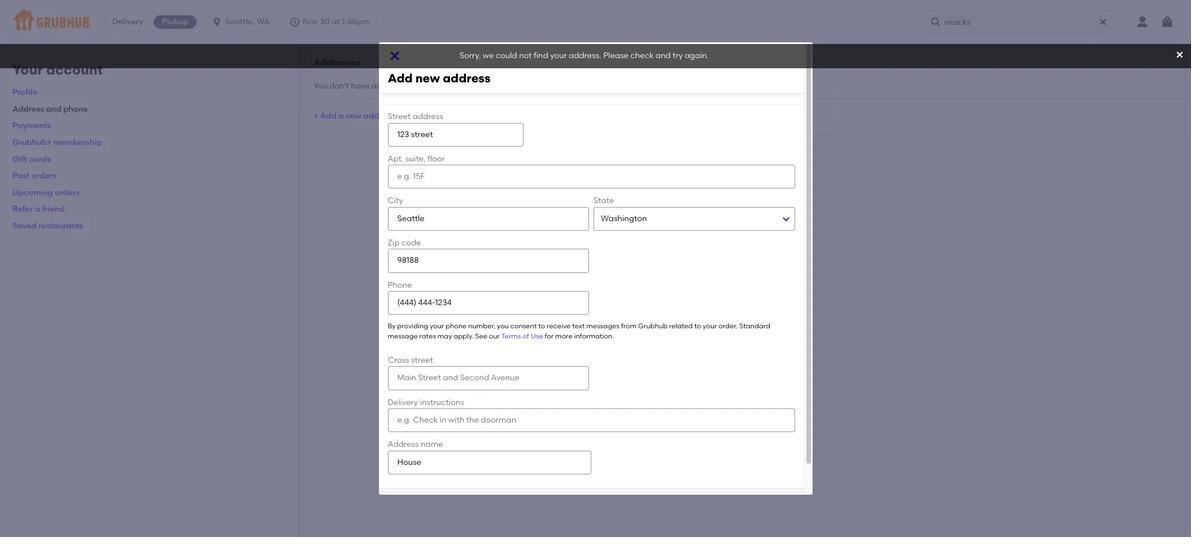 Task type: vqa. For each thing, say whether or not it's contained in the screenshot.
at
yes



Task type: describe. For each thing, give the bounding box(es) containing it.
1 to from the left
[[539, 323, 545, 331]]

cards
[[29, 155, 51, 164]]

gift
[[12, 155, 27, 164]]

text
[[573, 323, 585, 331]]

gift cards
[[12, 155, 51, 164]]

more
[[556, 333, 573, 341]]

+ add a new address
[[314, 111, 395, 121]]

grubhub+
[[12, 138, 52, 148]]

receive
[[547, 323, 571, 331]]

account
[[46, 62, 103, 78]]

address for address name
[[388, 440, 419, 450]]

number,
[[469, 323, 496, 331]]

saved restaurants
[[12, 222, 83, 231]]

Phone telephone field
[[388, 292, 589, 315]]

add inside button
[[320, 111, 337, 121]]

saved
[[388, 81, 411, 91]]

zip
[[388, 239, 400, 248]]

for
[[545, 333, 554, 341]]

seattle,
[[225, 17, 255, 27]]

by providing your phone number, you consent to receive text messages from grubhub related to your order. standard message rates may apply. see our
[[388, 323, 771, 341]]

information.
[[574, 333, 614, 341]]

have
[[351, 81, 370, 91]]

phone
[[388, 281, 412, 290]]

address inside button
[[364, 111, 395, 121]]

providing
[[397, 323, 428, 331]]

pickup button
[[152, 13, 199, 31]]

saved
[[12, 222, 37, 231]]

message
[[388, 333, 418, 341]]

grubhub+ membership link
[[12, 138, 102, 148]]

address down the sorry,
[[443, 71, 491, 86]]

nov
[[303, 17, 318, 27]]

sorry, we could not find your address. please check and try again.
[[460, 51, 709, 61]]

you don't have any saved addresses.
[[314, 81, 454, 91]]

1 vertical spatial a
[[35, 205, 40, 214]]

Street address text field
[[388, 123, 524, 147]]

orders for past orders
[[32, 171, 56, 181]]

0 horizontal spatial svg image
[[931, 16, 942, 28]]

related
[[670, 323, 693, 331]]

payments link
[[12, 121, 51, 131]]

your
[[12, 62, 43, 78]]

our
[[489, 333, 500, 341]]

profile
[[12, 88, 37, 97]]

addresses.
[[413, 81, 454, 91]]

standard
[[740, 323, 771, 331]]

phone inside by providing your phone number, you consent to receive text messages from grubhub related to your order. standard message rates may apply. see our
[[446, 323, 467, 331]]

past
[[12, 171, 30, 181]]

see
[[475, 333, 488, 341]]

2 horizontal spatial your
[[703, 323, 717, 331]]

suite,
[[406, 154, 426, 164]]

membership
[[53, 138, 102, 148]]

Apt, suite, floor text field
[[388, 165, 795, 189]]

delivery instructions
[[388, 398, 464, 408]]

upcoming
[[12, 188, 53, 198]]

address.
[[569, 51, 602, 61]]

grubhub+ membership
[[12, 138, 102, 148]]

refer a friend
[[12, 205, 65, 214]]

any
[[372, 81, 386, 91]]

terms
[[502, 333, 521, 341]]

your account
[[12, 62, 103, 78]]

consent
[[511, 323, 537, 331]]

0 horizontal spatial your
[[430, 323, 444, 331]]

you
[[314, 81, 328, 91]]

state
[[594, 196, 615, 206]]

Address name text field
[[388, 451, 592, 475]]

rates
[[419, 333, 436, 341]]

new inside button
[[346, 111, 362, 121]]

street address
[[388, 112, 444, 122]]

again.
[[685, 51, 709, 61]]

zip code
[[388, 239, 421, 248]]

past orders link
[[12, 171, 56, 181]]

seattle, wa
[[225, 17, 270, 27]]

pickup
[[162, 17, 189, 27]]

Zip code telephone field
[[388, 249, 589, 273]]

saved restaurants link
[[12, 222, 83, 231]]

order.
[[719, 323, 738, 331]]



Task type: locate. For each thing, give the bounding box(es) containing it.
from
[[621, 323, 637, 331]]

1 vertical spatial delivery
[[388, 398, 418, 408]]

0 vertical spatial and
[[656, 51, 671, 61]]

0 horizontal spatial and
[[46, 104, 61, 114]]

0 vertical spatial address
[[12, 104, 44, 114]]

apt,
[[388, 154, 404, 164]]

delivery button
[[104, 13, 152, 31]]

svg image inside nov 30 at 1:45pm button
[[289, 16, 301, 28]]

past orders
[[12, 171, 56, 181]]

delivery left instructions
[[388, 398, 418, 408]]

apply.
[[454, 333, 474, 341]]

your
[[551, 51, 567, 61], [430, 323, 444, 331], [703, 323, 717, 331]]

we
[[483, 51, 494, 61]]

new right saved
[[416, 71, 440, 86]]

svg image inside "seattle, wa" button
[[211, 16, 223, 28]]

your right find
[[551, 51, 567, 61]]

address for address and phone
[[12, 104, 44, 114]]

+ add a new address button
[[314, 106, 395, 126]]

code
[[402, 239, 421, 248]]

address down any
[[364, 111, 395, 121]]

at
[[332, 17, 340, 27]]

1 horizontal spatial to
[[695, 323, 702, 331]]

1 vertical spatial address
[[388, 440, 419, 450]]

to right "related" at the right
[[695, 323, 702, 331]]

1:45pm
[[342, 17, 370, 27]]

find
[[534, 51, 549, 61]]

terms of use for more information.
[[502, 333, 614, 341]]

refer
[[12, 205, 33, 214]]

address right street
[[413, 112, 444, 122]]

1 horizontal spatial new
[[416, 71, 440, 86]]

terms of use link
[[502, 333, 543, 341]]

you
[[497, 323, 509, 331]]

1 horizontal spatial address
[[388, 440, 419, 450]]

1 vertical spatial add
[[320, 111, 337, 121]]

0 vertical spatial a
[[339, 111, 344, 121]]

phone
[[63, 104, 88, 114], [446, 323, 467, 331]]

delivery
[[112, 17, 143, 27], [388, 398, 418, 408]]

add new address
[[388, 71, 491, 86]]

may
[[438, 333, 452, 341]]

use
[[531, 333, 543, 341]]

to up use
[[539, 323, 545, 331]]

addresses
[[314, 57, 361, 68]]

cross street
[[388, 356, 433, 366]]

floor
[[428, 154, 445, 164]]

0 horizontal spatial phone
[[63, 104, 88, 114]]

1 horizontal spatial svg image
[[1099, 18, 1108, 27]]

delivery left pickup
[[112, 17, 143, 27]]

0 vertical spatial new
[[416, 71, 440, 86]]

address left name
[[388, 440, 419, 450]]

orders
[[32, 171, 56, 181], [55, 188, 80, 198]]

0 vertical spatial delivery
[[112, 17, 143, 27]]

your left order.
[[703, 323, 717, 331]]

payments
[[12, 121, 51, 131]]

new down have
[[346, 111, 362, 121]]

City text field
[[388, 207, 589, 231]]

sorry,
[[460, 51, 481, 61]]

delivery for delivery instructions
[[388, 398, 418, 408]]

upcoming orders
[[12, 188, 80, 198]]

0 horizontal spatial delivery
[[112, 17, 143, 27]]

by
[[388, 323, 396, 331]]

add right any
[[388, 71, 413, 86]]

address
[[443, 71, 491, 86], [364, 111, 395, 121], [413, 112, 444, 122]]

orders up friend
[[55, 188, 80, 198]]

delivery inside button
[[112, 17, 143, 27]]

svg image
[[1161, 15, 1175, 29], [211, 16, 223, 28], [289, 16, 301, 28], [388, 49, 402, 63], [1176, 50, 1185, 59]]

30
[[320, 17, 330, 27]]

instructions
[[420, 398, 464, 408]]

wa
[[257, 17, 270, 27]]

name
[[421, 440, 443, 450]]

phone up apply.
[[446, 323, 467, 331]]

street
[[411, 356, 433, 366]]

phone up membership
[[63, 104, 88, 114]]

a right + at the left
[[339, 111, 344, 121]]

seattle, wa button
[[204, 13, 282, 31]]

delivery for delivery
[[112, 17, 143, 27]]

0 horizontal spatial to
[[539, 323, 545, 331]]

0 horizontal spatial address
[[12, 104, 44, 114]]

nov 30 at 1:45pm button
[[282, 13, 381, 31]]

add
[[388, 71, 413, 86], [320, 111, 337, 121]]

and left try
[[656, 51, 671, 61]]

messages
[[587, 323, 620, 331]]

new
[[416, 71, 440, 86], [346, 111, 362, 121]]

not
[[519, 51, 532, 61]]

don't
[[330, 81, 349, 91]]

apt, suite, floor
[[388, 154, 445, 164]]

2 to from the left
[[695, 323, 702, 331]]

and up payments
[[46, 104, 61, 114]]

add right + at the left
[[320, 111, 337, 121]]

refer a friend link
[[12, 205, 65, 214]]

main navigation navigation
[[0, 0, 1192, 44]]

address down 'profile'
[[12, 104, 44, 114]]

1 vertical spatial orders
[[55, 188, 80, 198]]

address name
[[388, 440, 443, 450]]

profile link
[[12, 88, 37, 97]]

address and phone link
[[12, 104, 88, 114]]

Delivery instructions text field
[[388, 409, 795, 433]]

svg image
[[931, 16, 942, 28], [1099, 18, 1108, 27]]

a right refer
[[35, 205, 40, 214]]

grubhub
[[638, 323, 668, 331]]

0 vertical spatial phone
[[63, 104, 88, 114]]

address and phone
[[12, 104, 88, 114]]

1 horizontal spatial delivery
[[388, 398, 418, 408]]

address
[[12, 104, 44, 114], [388, 440, 419, 450]]

1 horizontal spatial your
[[551, 51, 567, 61]]

1 vertical spatial new
[[346, 111, 362, 121]]

1 horizontal spatial a
[[339, 111, 344, 121]]

1 vertical spatial and
[[46, 104, 61, 114]]

upcoming orders link
[[12, 188, 80, 198]]

0 horizontal spatial new
[[346, 111, 362, 121]]

a inside button
[[339, 111, 344, 121]]

0 vertical spatial add
[[388, 71, 413, 86]]

1 horizontal spatial and
[[656, 51, 671, 61]]

0 horizontal spatial add
[[320, 111, 337, 121]]

cross
[[388, 356, 410, 366]]

orders up upcoming orders
[[32, 171, 56, 181]]

try
[[673, 51, 683, 61]]

1 horizontal spatial add
[[388, 71, 413, 86]]

+
[[314, 111, 319, 121]]

1 vertical spatial phone
[[446, 323, 467, 331]]

of
[[523, 333, 529, 341]]

restaurants
[[39, 222, 83, 231]]

0 vertical spatial orders
[[32, 171, 56, 181]]

city
[[388, 196, 403, 206]]

and
[[656, 51, 671, 61], [46, 104, 61, 114]]

your up may
[[430, 323, 444, 331]]

gift cards link
[[12, 155, 51, 164]]

friend
[[42, 205, 65, 214]]

could
[[496, 51, 518, 61]]

Cross street text field
[[388, 367, 589, 391]]

1 horizontal spatial phone
[[446, 323, 467, 331]]

0 horizontal spatial a
[[35, 205, 40, 214]]

orders for upcoming orders
[[55, 188, 80, 198]]

check
[[631, 51, 654, 61]]

street
[[388, 112, 411, 122]]

please
[[604, 51, 629, 61]]



